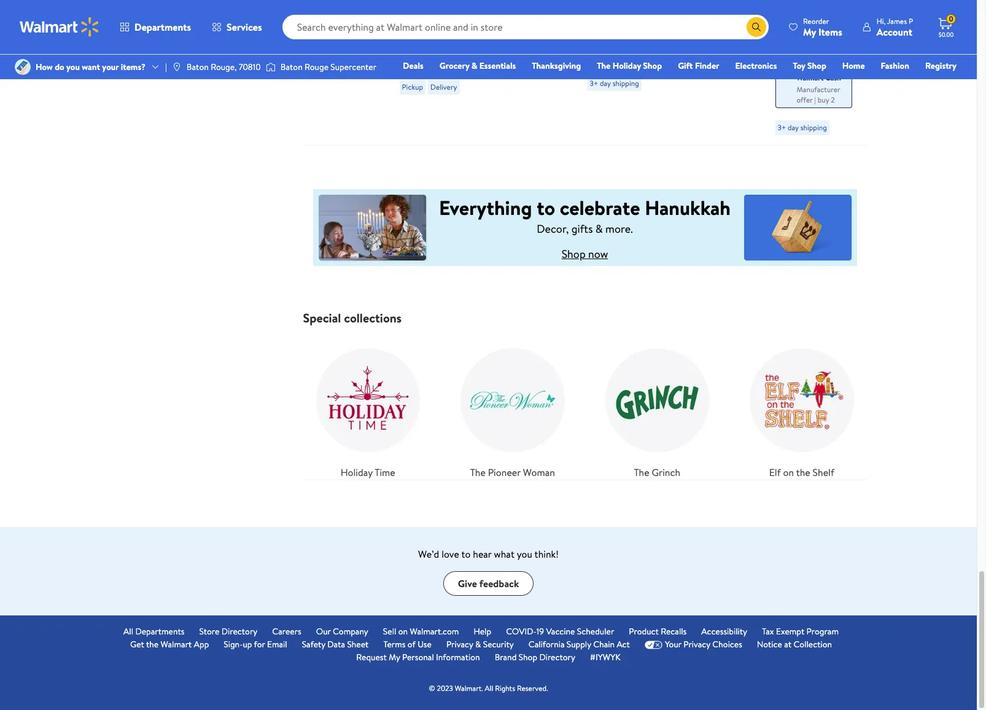 Task type: locate. For each thing, give the bounding box(es) containing it.
3+ day shipping down offer
[[778, 122, 828, 133]]

0 vertical spatial day
[[694, 50, 705, 60]]

& down help
[[476, 639, 481, 651]]

1 vertical spatial my
[[389, 651, 400, 664]]

k-
[[444, 17, 453, 30]]

1 vertical spatial |
[[815, 94, 817, 105]]

5 product group from the left
[[682, 0, 759, 140]]

starbucks
[[400, 17, 441, 30]]

2 vertical spatial shipping
[[801, 122, 828, 133]]

personal
[[403, 651, 434, 664]]

now
[[589, 247, 609, 262]]

you right what at bottom
[[517, 548, 533, 561]]

privacy inside privacy & security link
[[447, 639, 474, 651]]

manufacturer offer |  buy 2
[[797, 84, 841, 105]]

1 horizontal spatial the
[[598, 60, 611, 72]]

deals
[[403, 60, 424, 72]]

day
[[694, 50, 705, 60], [600, 78, 611, 88], [788, 122, 799, 133]]

#iywyk
[[591, 651, 621, 664]]

email
[[267, 639, 287, 651]]

coffee
[[400, 30, 430, 44]]

the right 14
[[598, 60, 611, 72]]

get left $1.00 at top
[[797, 60, 809, 70]]

gift
[[679, 60, 694, 72]]

| right items?
[[165, 61, 167, 73]]

1 horizontal spatial gingerbread
[[776, 9, 829, 22]]

the left grinch
[[634, 466, 650, 479]]

1 horizontal spatial  image
[[266, 61, 276, 73]]

1 vertical spatial gingerbread
[[400, 44, 453, 57]]

product recalls link
[[629, 626, 687, 639]]

departments up items?
[[135, 20, 191, 34]]

1 horizontal spatial 3+
[[684, 50, 693, 60]]

wick
[[588, 22, 608, 36]]

0 vertical spatial directory
[[222, 626, 258, 638]]

departments inside departments dropdown button
[[135, 20, 191, 34]]

0 horizontal spatial the
[[471, 466, 486, 479]]

directory inside "store directory" link
[[222, 626, 258, 638]]

the
[[797, 466, 811, 479], [146, 639, 159, 651]]

gingerbread inside betty crocker gingerbread cake and cookie mix, 14.5 oz.
[[776, 9, 829, 22]]

directory up 'sign-'
[[222, 626, 258, 638]]

notice
[[758, 639, 783, 651]]

1 horizontal spatial 3+ day shipping
[[684, 50, 734, 60]]

pods)
[[434, 84, 458, 98]]

 image right 70810
[[266, 61, 276, 73]]

2 privacy from the left
[[684, 639, 711, 651]]

product recalls
[[629, 626, 687, 638]]

store directory link
[[199, 626, 258, 639]]

0 horizontal spatial my
[[389, 651, 400, 664]]

covid-
[[506, 626, 537, 638]]

0 horizontal spatial gingerbread
[[400, 44, 453, 57]]

Search search field
[[282, 15, 769, 39]]

company
[[333, 626, 369, 638]]

sell on walmart.com
[[383, 626, 459, 638]]

Get $1.00 Walmart Cash checkbox
[[779, 60, 790, 71]]

rouge,
[[211, 61, 237, 73]]

accessibility
[[702, 626, 748, 638]]

sheet
[[348, 639, 369, 651]]

california supply chain act link
[[529, 639, 630, 651]]

& right grocery
[[472, 60, 478, 72]]

1 vertical spatial &
[[596, 221, 603, 237]]

0 vertical spatial shipping
[[707, 50, 734, 60]]

0 horizontal spatial on
[[399, 626, 408, 638]]

more.
[[606, 221, 633, 237]]

walmart image
[[20, 17, 100, 37]]

delivery up the thanksgiving link
[[525, 34, 552, 45]]

you right do
[[66, 61, 80, 73]]

at
[[785, 639, 792, 651]]

shipping down the holiday shop
[[613, 78, 640, 88]]

3+ day shipping down 26
[[684, 50, 734, 60]]

& inside the everything to celebrate hanukkah decor, gifts & more.
[[596, 221, 603, 237]]

departments up get the walmart app link at left bottom
[[135, 626, 185, 638]]

walmart.
[[455, 683, 483, 694]]

directory inside brand shop directory "link"
[[540, 651, 576, 664]]

3+ day shipping down the holiday shop
[[590, 78, 640, 88]]

1 horizontal spatial walmart
[[797, 72, 824, 83]]

4 product group from the left
[[588, 0, 665, 140]]

day down ounce
[[600, 78, 611, 88]]

gift finder
[[679, 60, 720, 72]]

2 horizontal spatial shipping
[[801, 122, 828, 133]]

covid-19 vaccine scheduler link
[[506, 626, 615, 639]]

1 horizontal spatial directory
[[540, 651, 576, 664]]

0 horizontal spatial baton
[[187, 61, 209, 73]]

the inside tax exempt program get the walmart app
[[146, 639, 159, 651]]

1 vertical spatial on
[[399, 626, 408, 638]]

the grinch
[[634, 466, 681, 479]]

deals link
[[398, 59, 429, 73]]

terms
[[384, 639, 406, 651]]

 image
[[15, 59, 31, 75], [266, 61, 276, 73]]

the pioneer woman
[[471, 466, 555, 479]]

account
[[877, 25, 913, 38]]

all up get the walmart app link at left bottom
[[124, 626, 133, 638]]

1 baton from the left
[[187, 61, 209, 73]]

buy
[[818, 94, 830, 105]]

2 vertical spatial &
[[476, 639, 481, 651]]

reserved.
[[517, 683, 549, 694]]

everything to celebrate hanukkah decor, gifts & more.
[[439, 194, 731, 237]]

2 vertical spatial day
[[788, 122, 799, 133]]

 image for how
[[15, 59, 31, 75]]

the inside the grinch link
[[634, 466, 650, 479]]

1 vertical spatial holiday
[[341, 466, 373, 479]]

2 baton from the left
[[281, 61, 303, 73]]

elf
[[770, 466, 782, 479]]

departments
[[135, 20, 191, 34], [135, 626, 185, 638]]

1 horizontal spatial day
[[694, 50, 705, 60]]

1 product group from the left
[[306, 0, 383, 140]]

coffee,
[[439, 71, 471, 84]]

1 vertical spatial departments
[[135, 626, 185, 638]]

essentials
[[480, 60, 516, 72]]

all left rights
[[485, 683, 494, 694]]

pickup up essentials at the top of the page
[[496, 34, 517, 45]]

the inside the pioneer woman link
[[471, 466, 486, 479]]

0 vertical spatial holiday
[[613, 60, 642, 72]]

the left the pioneer
[[471, 466, 486, 479]]

our company
[[316, 626, 369, 638]]

0 horizontal spatial  image
[[15, 59, 31, 75]]

1 horizontal spatial get
[[797, 60, 809, 70]]

careers
[[272, 626, 302, 638]]

1 horizontal spatial baton
[[281, 61, 303, 73]]

0 vertical spatial on
[[784, 466, 795, 479]]

baton left the rouge,
[[187, 61, 209, 73]]

0 vertical spatial walmart
[[797, 72, 824, 83]]

day right gift
[[694, 50, 705, 60]]

wrap
[[627, 9, 650, 22]]

request
[[357, 651, 387, 664]]

0 horizontal spatial walmart
[[161, 639, 192, 651]]

| inside manufacturer offer |  buy 2
[[815, 94, 817, 105]]

0 vertical spatial my
[[804, 25, 817, 38]]

1 vertical spatial 3+
[[590, 78, 599, 88]]

product group containing pickup
[[494, 0, 571, 140]]

shipping down 26
[[707, 50, 734, 60]]

the down all departments
[[146, 639, 159, 651]]

1 horizontal spatial holiday
[[613, 60, 642, 72]]

pickup
[[496, 34, 517, 45], [308, 50, 329, 60], [590, 61, 612, 71], [402, 82, 423, 92]]

0 horizontal spatial privacy
[[447, 639, 474, 651]]

0 vertical spatial &
[[472, 60, 478, 72]]

shop
[[644, 60, 663, 72], [808, 60, 827, 72], [562, 247, 586, 262], [519, 651, 538, 664]]

0 horizontal spatial |
[[165, 61, 167, 73]]

holiday down pepermint
[[613, 60, 642, 72]]

mainstays textured wrap 3 wick chocolate pepermint bark, 14 ounce
[[588, 0, 657, 63]]

1 horizontal spatial privacy
[[684, 639, 711, 651]]

& right gifts
[[596, 221, 603, 237]]

to right love
[[462, 548, 471, 561]]

up
[[243, 639, 252, 651]]

0 horizontal spatial all
[[124, 626, 133, 638]]

shipping for 'product' group containing betty crocker gingerbread cake and cookie mix, 14.5 oz.
[[801, 122, 828, 133]]

privacy choices icon image
[[645, 641, 663, 649]]

flavored
[[400, 71, 436, 84]]

all
[[124, 626, 133, 638], [485, 683, 494, 694]]

0 horizontal spatial 3+
[[590, 78, 599, 88]]

list
[[296, 325, 875, 480]]

delivery down 185
[[431, 82, 458, 92]]

collection
[[794, 639, 833, 651]]

baton left rouge
[[281, 61, 303, 73]]

2 horizontal spatial day
[[788, 122, 799, 133]]

privacy up information
[[447, 639, 474, 651]]

2 horizontal spatial the
[[634, 466, 650, 479]]

1 horizontal spatial |
[[815, 94, 817, 105]]

1 vertical spatial the
[[146, 639, 159, 651]]

scheduler
[[578, 626, 615, 638]]

1 horizontal spatial shipping
[[707, 50, 734, 60]]

toy
[[794, 60, 806, 72]]

sell
[[383, 626, 397, 638]]

1 vertical spatial get
[[130, 639, 144, 651]]

grinch
[[652, 466, 681, 479]]

 image for baton
[[266, 61, 276, 73]]

1 horizontal spatial all
[[485, 683, 494, 694]]

departments inside "all departments" link
[[135, 626, 185, 638]]

0 horizontal spatial the
[[146, 639, 159, 651]]

0 horizontal spatial 3+ day shipping
[[590, 78, 640, 88]]

security
[[483, 639, 514, 651]]

6 product group from the left
[[776, 0, 853, 140]]

privacy right "your"
[[684, 639, 711, 651]]

3
[[652, 9, 657, 22]]

0 vertical spatial you
[[66, 61, 80, 73]]

2 vertical spatial 3+ day shipping
[[778, 122, 828, 133]]

1 privacy from the left
[[447, 639, 474, 651]]

0 vertical spatial 3+ day shipping
[[684, 50, 734, 60]]

terms of use link
[[384, 639, 432, 651]]

2 horizontal spatial 3+ day shipping
[[778, 122, 828, 133]]

walmart left app
[[161, 639, 192, 651]]

get inside "get $1.00 walmart cash"
[[797, 60, 809, 70]]

gift finder link
[[673, 59, 725, 73]]

do
[[55, 61, 64, 73]]

delivery up supercenter
[[337, 50, 364, 60]]

0 horizontal spatial to
[[462, 548, 471, 561]]

holiday left time
[[341, 466, 373, 479]]

directory down california
[[540, 651, 576, 664]]

1 horizontal spatial the
[[797, 466, 811, 479]]

1 horizontal spatial to
[[537, 194, 556, 221]]

the inside the holiday shop "link"
[[598, 60, 611, 72]]

product group containing 24
[[306, 0, 383, 140]]

2 product group from the left
[[400, 0, 477, 140]]

the left shelf
[[797, 466, 811, 479]]

0 horizontal spatial holiday
[[341, 466, 373, 479]]

1
[[473, 71, 477, 84]]

0 horizontal spatial directory
[[222, 626, 258, 638]]

my inside 'notice at collection request my personal information'
[[389, 651, 400, 664]]

gingerbread
[[776, 9, 829, 22], [400, 44, 453, 57]]

0 horizontal spatial day
[[600, 78, 611, 88]]

day down offer
[[788, 122, 799, 133]]

product group containing starbucks k-cup coffee pods, gingerbread naturally flavored coffee, 1 box (22 pods)
[[400, 0, 477, 140]]

on right sell
[[399, 626, 408, 638]]

14
[[588, 50, 597, 63]]

your privacy choices link
[[645, 639, 743, 651]]

0 vertical spatial the
[[797, 466, 811, 479]]

get down all departments
[[130, 639, 144, 651]]

terms of use
[[384, 639, 432, 651]]

chocolate
[[611, 22, 655, 36]]

0 vertical spatial to
[[537, 194, 556, 221]]

product group containing 26
[[682, 0, 759, 140]]

1 horizontal spatial my
[[804, 25, 817, 38]]

walmart down toy shop
[[797, 72, 824, 83]]

debit
[[884, 77, 905, 89]]

collections
[[344, 309, 402, 326]]

shipping down offer
[[801, 122, 828, 133]]

0 vertical spatial get
[[797, 60, 809, 70]]

thanksgiving
[[532, 60, 582, 72]]

0 horizontal spatial get
[[130, 639, 144, 651]]

to left gifts
[[537, 194, 556, 221]]

1 vertical spatial walmart
[[161, 639, 192, 651]]

delivery down the bark,
[[619, 61, 646, 71]]

| left buy
[[815, 94, 817, 105]]

on right the elf
[[784, 466, 795, 479]]

0 horizontal spatial shipping
[[613, 78, 640, 88]]

3 product group from the left
[[494, 0, 571, 140]]

sign-
[[224, 639, 243, 651]]

 image
[[172, 62, 182, 72]]

on
[[784, 466, 795, 479], [399, 626, 408, 638]]

0 vertical spatial gingerbread
[[776, 9, 829, 22]]

1 horizontal spatial you
[[517, 548, 533, 561]]

shipping
[[707, 50, 734, 60], [613, 78, 640, 88], [801, 122, 828, 133]]

 image left how
[[15, 59, 31, 75]]

pickup down deals
[[402, 82, 423, 92]]

baton for baton rouge supercenter
[[281, 61, 303, 73]]

0 vertical spatial departments
[[135, 20, 191, 34]]

1 vertical spatial directory
[[540, 651, 576, 664]]

to
[[537, 194, 556, 221], [462, 548, 471, 561]]

gingerbread inside starbucks k-cup coffee pods, gingerbread naturally flavored coffee, 1 box (22 pods)
[[400, 44, 453, 57]]

2 horizontal spatial 3+
[[778, 122, 787, 133]]

product group
[[306, 0, 383, 140], [400, 0, 477, 140], [494, 0, 571, 140], [588, 0, 665, 140], [682, 0, 759, 140], [776, 0, 853, 140]]

0 vertical spatial all
[[124, 626, 133, 638]]

1 horizontal spatial on
[[784, 466, 795, 479]]

give
[[458, 577, 477, 591]]

rights
[[495, 683, 516, 694]]

starbucks k-cup coffee pods, gingerbread naturally flavored coffee, 1 box (22 pods)
[[400, 17, 477, 98]]

sign-up for email
[[224, 639, 287, 651]]

2 vertical spatial 3+
[[778, 122, 787, 133]]



Task type: describe. For each thing, give the bounding box(es) containing it.
walmart inside tax exempt program get the walmart app
[[161, 639, 192, 651]]

registry link
[[921, 59, 963, 73]]

1 vertical spatial to
[[462, 548, 471, 561]]

cash
[[826, 72, 842, 83]]

for
[[254, 639, 265, 651]]

©
[[429, 683, 435, 694]]

pepermint
[[588, 36, 632, 50]]

to inside the everything to celebrate hanukkah decor, gifts & more.
[[537, 194, 556, 221]]

finder
[[696, 60, 720, 72]]

on for the
[[784, 466, 795, 479]]

& for security
[[476, 639, 481, 651]]

1 vertical spatial 3+ day shipping
[[590, 78, 640, 88]]

safety data sheet link
[[302, 639, 369, 651]]

our
[[316, 626, 331, 638]]

exempt
[[777, 626, 805, 638]]

elf on the shelf link
[[737, 335, 867, 480]]

get everything to celebrate hanukkah. shop decor, gifts and more. image
[[313, 175, 858, 281]]

tax exempt program get the walmart app
[[130, 626, 839, 651]]

holiday time link
[[303, 335, 433, 480]]

program
[[807, 626, 839, 638]]

baton rouge supercenter
[[281, 61, 377, 73]]

walmart inside "get $1.00 walmart cash"
[[797, 72, 824, 83]]

& for essentials
[[472, 60, 478, 72]]

our company link
[[316, 626, 369, 639]]

request my personal information link
[[357, 651, 480, 664]]

0 $0.00
[[940, 14, 955, 39]]

electronics link
[[730, 59, 783, 73]]

hear
[[473, 548, 492, 561]]

offer
[[797, 94, 813, 105]]

grocery & essentials
[[440, 60, 516, 72]]

services
[[227, 20, 262, 34]]

feedback
[[480, 577, 519, 591]]

0 vertical spatial 3+
[[684, 50, 693, 60]]

of
[[408, 639, 416, 651]]

rouge
[[305, 61, 329, 73]]

product group containing betty crocker gingerbread cake and cookie mix, 14.5 oz.
[[776, 0, 853, 140]]

ounce
[[599, 50, 628, 63]]

your privacy choices
[[666, 639, 743, 651]]

shop now link
[[562, 247, 609, 262]]

bark,
[[635, 36, 656, 50]]

holiday time
[[341, 466, 396, 479]]

we'd
[[419, 548, 440, 561]]

get $1.00 walmart cash walmart plus, element
[[779, 59, 842, 84]]

tax exempt program link
[[763, 626, 839, 639]]

3+ day shipping for 'product' group containing betty crocker gingerbread cake and cookie mix, 14.5 oz.
[[778, 122, 828, 133]]

product
[[629, 626, 659, 638]]

on for walmart.com
[[399, 626, 408, 638]]

1 vertical spatial you
[[517, 548, 533, 561]]

search icon image
[[752, 22, 762, 32]]

the grinch link
[[593, 335, 723, 480]]

privacy inside your privacy choices link
[[684, 639, 711, 651]]

electronics
[[736, 60, 778, 72]]

3+ day shipping for 'product' group containing 26
[[684, 50, 734, 60]]

act
[[617, 639, 630, 651]]

items
[[819, 25, 843, 38]]

walmart+
[[921, 77, 957, 89]]

betty crocker gingerbread cake and cookie mix, 14.5 oz.
[[776, 0, 847, 50]]

how
[[36, 61, 53, 73]]

grocery & essentials link
[[434, 59, 522, 73]]

the inside list
[[797, 466, 811, 479]]

list containing holiday time
[[296, 325, 875, 480]]

the for the grinch
[[634, 466, 650, 479]]

get $1.00 walmart cash
[[797, 60, 842, 83]]

the for the holiday shop
[[598, 60, 611, 72]]

brand
[[495, 651, 517, 664]]

what
[[494, 548, 515, 561]]

shipping for 'product' group containing 26
[[707, 50, 734, 60]]

vaccine
[[547, 626, 576, 638]]

all departments link
[[124, 626, 185, 639]]

elf on the shelf
[[770, 466, 835, 479]]

chain
[[594, 639, 615, 651]]

1 vertical spatial all
[[485, 683, 494, 694]]

cookie
[[817, 22, 847, 36]]

and
[[800, 22, 815, 36]]

pickup up rouge
[[308, 50, 329, 60]]

tax
[[763, 626, 775, 638]]

product group containing mainstays textured wrap 3 wick chocolate pepermint bark, 14 ounce
[[588, 0, 665, 140]]

home
[[843, 60, 866, 72]]

crocker
[[802, 0, 836, 9]]

how do you want your items?
[[36, 61, 146, 73]]

hi,
[[877, 16, 886, 26]]

1 vertical spatial shipping
[[613, 78, 640, 88]]

hi, james p account
[[877, 16, 914, 38]]

hanukkah
[[645, 194, 731, 221]]

holiday inside "link"
[[613, 60, 642, 72]]

© 2023 walmart. all rights reserved.
[[429, 683, 549, 694]]

services button
[[202, 12, 273, 42]]

information
[[436, 651, 480, 664]]

19
[[537, 626, 545, 638]]

pickup down pepermint
[[590, 61, 612, 71]]

1 vertical spatial day
[[600, 78, 611, 88]]

love
[[442, 548, 460, 561]]

think!
[[535, 548, 559, 561]]

Walmart Site-Wide search field
[[282, 15, 769, 39]]

get inside tax exempt program get the walmart app
[[130, 639, 144, 651]]

decor,
[[537, 221, 569, 237]]

everything
[[439, 194, 533, 221]]

0 vertical spatial |
[[165, 61, 167, 73]]

textured
[[588, 9, 625, 22]]

26
[[721, 30, 729, 41]]

california supply chain act
[[529, 639, 630, 651]]

safety data sheet
[[302, 639, 369, 651]]

walmart.com
[[410, 626, 459, 638]]

betty
[[776, 0, 799, 9]]

the for the pioneer woman
[[471, 466, 486, 479]]

baton for baton rouge, 70810
[[187, 61, 209, 73]]

woman
[[524, 466, 555, 479]]

privacy & security
[[447, 639, 514, 651]]

supply
[[567, 639, 592, 651]]

185
[[439, 62, 450, 73]]

my inside reorder my items
[[804, 25, 817, 38]]

store directory
[[199, 626, 258, 638]]

recalls
[[661, 626, 687, 638]]

home link
[[838, 59, 871, 73]]

0 horizontal spatial you
[[66, 61, 80, 73]]



Task type: vqa. For each thing, say whether or not it's contained in the screenshot.
the if
no



